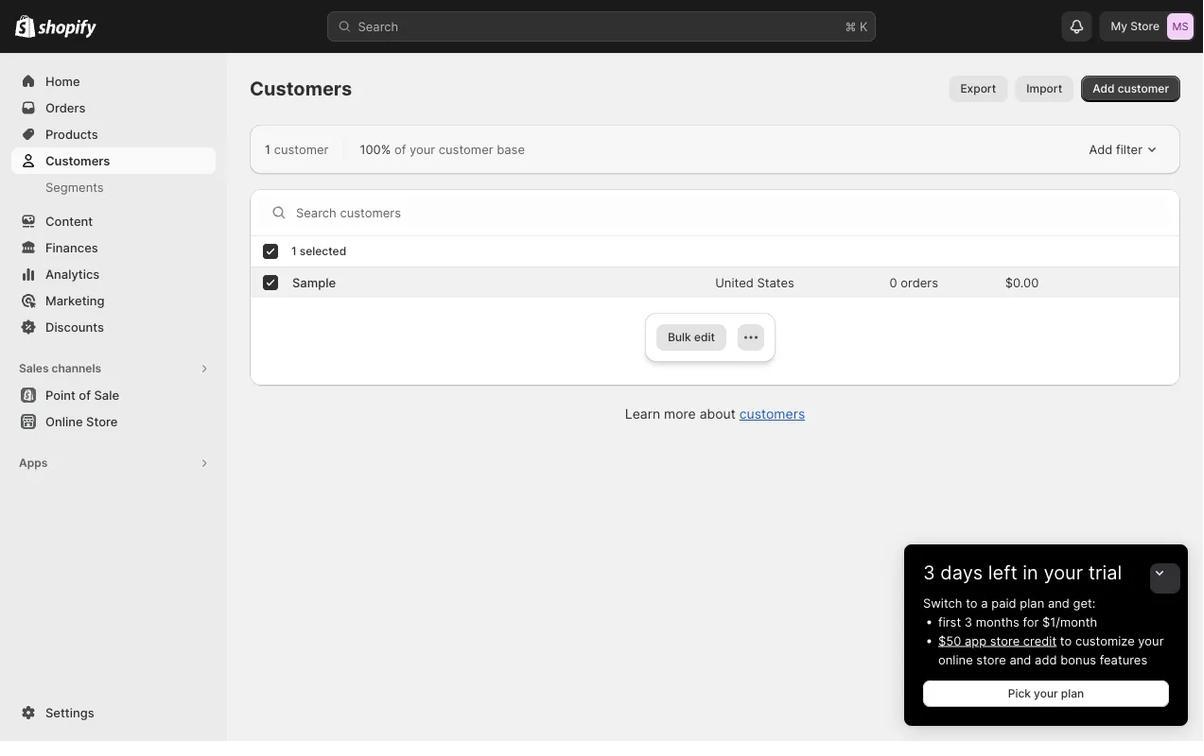 Task type: vqa. For each thing, say whether or not it's contained in the screenshot.
1
yes



Task type: locate. For each thing, give the bounding box(es) containing it.
my store image
[[1168, 13, 1194, 40]]

products link
[[11, 121, 216, 148]]

store right my
[[1131, 19, 1160, 33]]

united
[[716, 275, 754, 290]]

1 vertical spatial customers
[[45, 153, 110, 168]]

sales
[[19, 362, 49, 376]]

0 horizontal spatial 1
[[265, 142, 271, 157]]

customer for 1 customer
[[274, 142, 329, 157]]

3 inside dropdown button
[[924, 562, 936, 585]]

customers
[[740, 406, 806, 423]]

1 vertical spatial of
[[79, 388, 91, 403]]

customer up filter
[[1118, 82, 1170, 96]]

bulk edit button
[[657, 325, 727, 351]]

1 vertical spatial plan
[[1062, 688, 1085, 701]]

1 horizontal spatial plan
[[1062, 688, 1085, 701]]

point of sale button
[[0, 382, 227, 409]]

1 horizontal spatial of
[[395, 142, 406, 157]]

0 horizontal spatial customers
[[45, 153, 110, 168]]

0 vertical spatial of
[[395, 142, 406, 157]]

0 vertical spatial to
[[966, 596, 978, 611]]

your
[[410, 142, 435, 157], [1044, 562, 1084, 585], [1139, 634, 1165, 649], [1034, 688, 1059, 701]]

first 3 months for $1/month
[[939, 615, 1098, 630]]

edit
[[695, 331, 715, 344]]

to left a
[[966, 596, 978, 611]]

pick your plan
[[1009, 688, 1085, 701]]

1 vertical spatial and
[[1010, 653, 1032, 668]]

orders link
[[11, 95, 216, 121]]

1 vertical spatial to
[[1061, 634, 1072, 649]]

3
[[924, 562, 936, 585], [965, 615, 973, 630]]

0 horizontal spatial customer
[[274, 142, 329, 157]]

customer left base
[[439, 142, 494, 157]]

0 horizontal spatial and
[[1010, 653, 1032, 668]]

0 vertical spatial plan
[[1020, 596, 1045, 611]]

add right import at right top
[[1093, 82, 1115, 96]]

apps
[[19, 457, 48, 470]]

customers up segments
[[45, 153, 110, 168]]

plan down bonus at the bottom right of page
[[1062, 688, 1085, 701]]

3 right first
[[965, 615, 973, 630]]

store inside the to customize your online store and add bonus features
[[977, 653, 1007, 668]]

1 horizontal spatial customers
[[250, 77, 352, 100]]

paid
[[992, 596, 1017, 611]]

customers
[[250, 77, 352, 100], [45, 153, 110, 168]]

3 left 'days'
[[924, 562, 936, 585]]

add for add customer
[[1093, 82, 1115, 96]]

1 vertical spatial store
[[86, 415, 118, 429]]

bulk
[[668, 331, 692, 344]]

your right 100%
[[410, 142, 435, 157]]

1 for 1 customer
[[265, 142, 271, 157]]

add
[[1093, 82, 1115, 96], [1090, 142, 1113, 157]]

$50 app store credit
[[939, 634, 1057, 649]]

0 vertical spatial store
[[1131, 19, 1160, 33]]

plan up 'for'
[[1020, 596, 1045, 611]]

of left sale
[[79, 388, 91, 403]]

add
[[1035, 653, 1058, 668]]

customers up 1 customer
[[250, 77, 352, 100]]

finances link
[[11, 235, 216, 261]]

0 horizontal spatial 3
[[924, 562, 936, 585]]

your up the features
[[1139, 634, 1165, 649]]

1 vertical spatial add
[[1090, 142, 1113, 157]]

0 vertical spatial add
[[1093, 82, 1115, 96]]

store down $50 app store credit
[[977, 653, 1007, 668]]

home link
[[11, 68, 216, 95]]

1 horizontal spatial and
[[1048, 596, 1070, 611]]

store down sale
[[86, 415, 118, 429]]

1 vertical spatial 1
[[291, 245, 297, 258]]

add left filter
[[1090, 142, 1113, 157]]

and left add
[[1010, 653, 1032, 668]]

plan
[[1020, 596, 1045, 611], [1062, 688, 1085, 701]]

point
[[45, 388, 76, 403]]

filter
[[1117, 142, 1143, 157]]

0 vertical spatial and
[[1048, 596, 1070, 611]]

about
[[700, 406, 736, 423]]

of inside point of sale link
[[79, 388, 91, 403]]

1 for 1 selected
[[291, 245, 297, 258]]

sales channels
[[19, 362, 101, 376]]

content link
[[11, 208, 216, 235]]

1 horizontal spatial 1
[[291, 245, 297, 258]]

your inside dropdown button
[[1044, 562, 1084, 585]]

store
[[1131, 19, 1160, 33], [86, 415, 118, 429]]

1 horizontal spatial store
[[1131, 19, 1160, 33]]

0 vertical spatial 3
[[924, 562, 936, 585]]

analytics link
[[11, 261, 216, 288]]

add customer
[[1093, 82, 1170, 96]]

⌘ k
[[846, 19, 868, 34]]

0 vertical spatial 1
[[265, 142, 271, 157]]

1 vertical spatial store
[[977, 653, 1007, 668]]

apps button
[[11, 450, 216, 477]]

analytics
[[45, 267, 100, 282]]

0 vertical spatial store
[[991, 634, 1020, 649]]

and up $1/month
[[1048, 596, 1070, 611]]

store for online store
[[86, 415, 118, 429]]

store inside button
[[86, 415, 118, 429]]

customer inside button
[[1118, 82, 1170, 96]]

bonus
[[1061, 653, 1097, 668]]

products
[[45, 127, 98, 141]]

to
[[966, 596, 978, 611], [1061, 634, 1072, 649]]

days
[[941, 562, 984, 585]]

your inside the to customize your online store and add bonus features
[[1139, 634, 1165, 649]]

and inside the to customize your online store and add bonus features
[[1010, 653, 1032, 668]]

0 vertical spatial customers
[[250, 77, 352, 100]]

bulk edit
[[668, 331, 715, 344]]

customers link
[[740, 406, 806, 423]]

import button
[[1016, 76, 1074, 102]]

1
[[265, 142, 271, 157], [291, 245, 297, 258]]

of right 100%
[[395, 142, 406, 157]]

store
[[991, 634, 1020, 649], [977, 653, 1007, 668]]

your right the in
[[1044, 562, 1084, 585]]

add for add filter
[[1090, 142, 1113, 157]]

2 horizontal spatial customer
[[1118, 82, 1170, 96]]

content
[[45, 214, 93, 229]]

features
[[1100, 653, 1148, 668]]

settings
[[45, 706, 94, 721]]

0 horizontal spatial to
[[966, 596, 978, 611]]

in
[[1023, 562, 1039, 585]]

shopify image
[[38, 19, 97, 38]]

$50
[[939, 634, 962, 649]]

0 horizontal spatial plan
[[1020, 596, 1045, 611]]

to down $1/month
[[1061, 634, 1072, 649]]

store down months
[[991, 634, 1020, 649]]

0 horizontal spatial store
[[86, 415, 118, 429]]

1 horizontal spatial to
[[1061, 634, 1072, 649]]

settings link
[[11, 700, 216, 727]]

first
[[939, 615, 962, 630]]

customer left 100%
[[274, 142, 329, 157]]

customize
[[1076, 634, 1135, 649]]

base
[[497, 142, 525, 157]]

1 horizontal spatial 3
[[965, 615, 973, 630]]

0 horizontal spatial of
[[79, 388, 91, 403]]

selected
[[300, 245, 347, 258]]



Task type: describe. For each thing, give the bounding box(es) containing it.
of for your
[[395, 142, 406, 157]]

shopify image
[[15, 15, 35, 38]]

export button
[[950, 76, 1008, 102]]

states
[[758, 275, 795, 290]]

customer for add customer
[[1118, 82, 1170, 96]]

0 orders
[[890, 275, 939, 290]]

marketing link
[[11, 288, 216, 314]]

learn more about customers
[[625, 406, 806, 423]]

home
[[45, 74, 80, 88]]

point of sale link
[[11, 382, 216, 409]]

sales channels button
[[11, 356, 216, 382]]

sample
[[292, 275, 336, 290]]

to customize your online store and add bonus features
[[939, 634, 1165, 668]]

and for plan
[[1048, 596, 1070, 611]]

more
[[664, 406, 696, 423]]

of for sale
[[79, 388, 91, 403]]

app
[[965, 634, 987, 649]]

discounts link
[[11, 314, 216, 341]]

learn
[[625, 406, 661, 423]]

add customer button
[[1082, 76, 1181, 102]]

k
[[860, 19, 868, 34]]

switch to a paid plan and get:
[[924, 596, 1096, 611]]

discounts
[[45, 320, 104, 335]]

segments
[[45, 180, 104, 194]]

left
[[989, 562, 1018, 585]]

pick
[[1009, 688, 1031, 701]]

⌘
[[846, 19, 857, 34]]

orders
[[45, 100, 86, 115]]

marketing
[[45, 293, 105, 308]]

1 customer
[[265, 142, 329, 157]]

$0.00
[[1006, 275, 1039, 290]]

months
[[976, 615, 1020, 630]]

united states
[[716, 275, 795, 290]]

my
[[1112, 19, 1128, 33]]

import
[[1027, 82, 1063, 96]]

add filter button
[[1082, 136, 1166, 163]]

switch
[[924, 596, 963, 611]]

1 horizontal spatial customer
[[439, 142, 494, 157]]

credit
[[1024, 634, 1057, 649]]

$50 app store credit link
[[939, 634, 1057, 649]]

online
[[45, 415, 83, 429]]

to inside the to customize your online store and add bonus features
[[1061, 634, 1072, 649]]

1 vertical spatial 3
[[965, 615, 973, 630]]

3 days left in your trial
[[924, 562, 1123, 585]]

finances
[[45, 240, 98, 255]]

0
[[890, 275, 898, 290]]

3 days left in your trial element
[[905, 594, 1189, 727]]

a
[[982, 596, 989, 611]]

$1/month
[[1043, 615, 1098, 630]]

sample link
[[292, 274, 336, 292]]

100% of your customer base
[[360, 142, 525, 157]]

1 selected
[[291, 245, 347, 258]]

my store
[[1112, 19, 1160, 33]]

search
[[358, 19, 399, 34]]

100%
[[360, 142, 391, 157]]

trial
[[1089, 562, 1123, 585]]

segments link
[[11, 174, 216, 201]]

and for store
[[1010, 653, 1032, 668]]

online store
[[45, 415, 118, 429]]

point of sale
[[45, 388, 119, 403]]

pick your plan link
[[924, 681, 1170, 708]]

customers link
[[11, 148, 216, 174]]

store for my store
[[1131, 19, 1160, 33]]

online store button
[[0, 409, 227, 435]]

orders
[[901, 275, 939, 290]]

get:
[[1074, 596, 1096, 611]]

online store link
[[11, 409, 216, 435]]

sale
[[94, 388, 119, 403]]

online
[[939, 653, 974, 668]]

for
[[1023, 615, 1039, 630]]

add filter
[[1090, 142, 1143, 157]]

Search customers text field
[[296, 198, 1173, 228]]

plan inside 'pick your plan' link
[[1062, 688, 1085, 701]]

3 days left in your trial button
[[905, 545, 1189, 585]]

export
[[961, 82, 997, 96]]

your right the pick
[[1034, 688, 1059, 701]]



